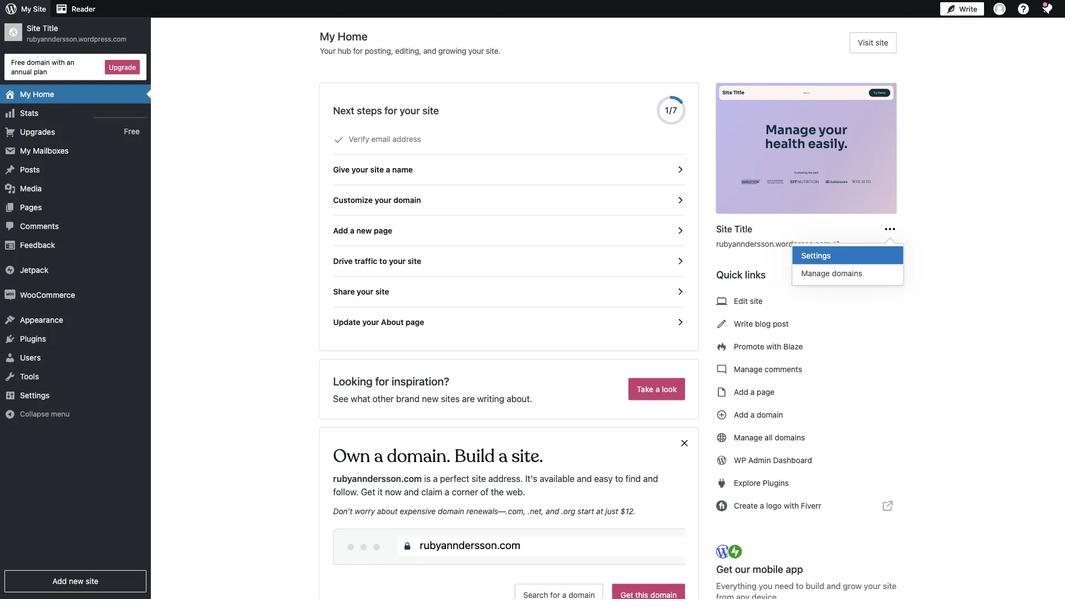 Task type: locate. For each thing, give the bounding box(es) containing it.
0 vertical spatial task enabled image
[[675, 165, 685, 175]]

start
[[578, 507, 594, 516]]

my home
[[20, 89, 54, 99]]

a right is at the left of the page
[[433, 474, 438, 484]]

steps
[[357, 104, 382, 116]]

new inside launchpad checklist element
[[357, 226, 372, 235]]

your inside "button"
[[357, 287, 374, 296]]

img image left jetpack
[[4, 264, 16, 276]]

perfect
[[440, 474, 469, 484]]

your right 'share'
[[357, 287, 374, 296]]

hub
[[338, 46, 351, 55]]

.net,
[[528, 507, 544, 516]]

with left the blaze at the right bottom of page
[[767, 342, 782, 351]]

task enabled image
[[675, 165, 685, 175], [675, 226, 685, 236], [675, 287, 685, 297]]

plugins
[[20, 334, 46, 343], [763, 479, 789, 488]]

drive traffic to your site link
[[333, 246, 685, 277]]

page up drive traffic to your site
[[374, 226, 392, 235]]

site up quick
[[716, 224, 732, 234]]

0 horizontal spatial page
[[374, 226, 392, 235]]

site left reader link
[[33, 5, 46, 13]]

a up add a domain
[[751, 388, 755, 397]]

0 vertical spatial title
[[42, 24, 58, 33]]

1 vertical spatial get
[[716, 563, 733, 575]]

3 task enabled image from the top
[[675, 287, 685, 297]]

1 vertical spatial with
[[767, 342, 782, 351]]

0 horizontal spatial settings link
[[0, 386, 151, 405]]

your left about on the bottom
[[362, 318, 379, 327]]

wordpress and jetpack app image
[[716, 544, 744, 560]]

domains
[[832, 269, 862, 278], [775, 433, 805, 442]]

free down highest hourly views 0 image
[[124, 127, 140, 136]]

1 vertical spatial img image
[[4, 289, 16, 301]]

0 horizontal spatial domains
[[775, 433, 805, 442]]

feedback link
[[0, 236, 151, 254]]

and inside everything you need to build and grow your site from any device.
[[827, 581, 841, 591]]

2 horizontal spatial to
[[796, 581, 804, 591]]

2 vertical spatial new
[[69, 577, 84, 586]]

0 vertical spatial for
[[353, 46, 363, 55]]

plugins up create a logo with fiverr at the bottom right of page
[[763, 479, 789, 488]]

0 vertical spatial page
[[374, 226, 392, 235]]

rubyanndersson.wordpress.com up the an
[[27, 35, 127, 43]]

2 img image from the top
[[4, 289, 16, 301]]

everything you need to build and grow your site from any device.
[[716, 581, 897, 599]]

0 horizontal spatial edit
[[734, 297, 748, 306]]

write left blog
[[734, 319, 753, 328]]

get left our
[[716, 563, 733, 575]]

your right 'grow'
[[864, 581, 881, 591]]

title inside own a domain. build a site. main content
[[735, 224, 753, 234]]

jetpack
[[20, 265, 48, 274]]

posts link
[[0, 160, 151, 179]]

site
[[876, 38, 889, 47], [423, 104, 439, 116], [808, 144, 821, 153], [370, 165, 384, 174], [408, 257, 421, 266], [376, 287, 389, 296], [750, 297, 763, 306], [472, 474, 486, 484], [86, 577, 99, 586], [883, 581, 897, 591]]

site inside "link"
[[86, 577, 99, 586]]

help image
[[1017, 2, 1030, 16]]

1 img image from the top
[[4, 264, 16, 276]]

dashboard
[[773, 456, 812, 465]]

0 vertical spatial rubyanndersson.wordpress.com
[[27, 35, 127, 43]]

page inside update your about page link
[[406, 318, 424, 327]]

looking
[[333, 375, 373, 388]]

blog
[[755, 319, 771, 328]]

comments
[[765, 365, 802, 374]]

with right logo
[[784, 501, 799, 510]]

1 horizontal spatial write
[[959, 5, 978, 13]]

title for site title
[[735, 224, 753, 234]]

1 vertical spatial plugins
[[763, 479, 789, 488]]

a up address.
[[499, 445, 508, 468]]

site down my site
[[27, 24, 40, 33]]

1 horizontal spatial free
[[124, 127, 140, 136]]

1 vertical spatial task enabled image
[[675, 226, 685, 236]]

1 vertical spatial site
[[27, 24, 40, 33]]

manage down promote at the bottom right of page
[[734, 365, 763, 374]]

a
[[386, 165, 390, 174], [350, 226, 355, 235], [656, 385, 660, 394], [751, 388, 755, 397], [751, 410, 755, 419], [374, 445, 383, 468], [499, 445, 508, 468], [433, 474, 438, 484], [445, 487, 450, 497], [760, 501, 764, 510]]

free up annual plan
[[11, 58, 25, 66]]

2 vertical spatial to
[[796, 581, 804, 591]]

posting,
[[365, 46, 393, 55]]

plugins inside own a domain. build a site. main content
[[763, 479, 789, 488]]

1 vertical spatial my
[[20, 89, 31, 99]]

task enabled image inside drive traffic to your site link
[[675, 256, 685, 266]]

looking for inspiration?
[[333, 375, 449, 388]]

1 vertical spatial settings
[[20, 391, 50, 400]]

create a logo with fiverr
[[734, 501, 821, 510]]

a for create a logo with fiverr
[[760, 501, 764, 510]]

site inside main content
[[716, 224, 732, 234]]

title down my site
[[42, 24, 58, 33]]

free for free
[[124, 127, 140, 136]]

share your site button
[[333, 277, 685, 307]]

add for add a domain
[[734, 410, 748, 419]]

for right the steps in the left of the page
[[385, 104, 397, 116]]

2 vertical spatial manage
[[734, 433, 763, 442]]

next
[[333, 104, 354, 116]]

it's
[[525, 474, 538, 484]]

task enabled image inside update your about page link
[[675, 317, 685, 327]]

title inside site title rubyanndersson.wordpress.com
[[42, 24, 58, 33]]

add new site link
[[4, 570, 146, 593]]

explore
[[734, 479, 761, 488]]

add
[[333, 226, 348, 235], [734, 388, 748, 397], [734, 410, 748, 419], [52, 577, 67, 586]]

get left it
[[361, 487, 375, 497]]

site title rubyanndersson.wordpress.com
[[27, 24, 127, 43]]

$12.
[[620, 507, 636, 516]]

7
[[673, 105, 678, 115]]

2 vertical spatial task enabled image
[[675, 317, 685, 327]]

settings up collapse
[[20, 391, 50, 400]]

1 vertical spatial free
[[124, 127, 140, 136]]

for inside my home your hub for posting, editing, and growing your site.
[[353, 46, 363, 55]]

visit site link
[[850, 32, 897, 53]]

manage for manage comments
[[734, 365, 763, 374]]

img image inside the woocommerce link
[[4, 289, 16, 301]]

manage down rubyanndersson.wordpress.com link
[[801, 269, 830, 278]]

1 horizontal spatial settings
[[801, 251, 831, 260]]

manage your notifications image
[[1041, 2, 1054, 16]]

title
[[42, 24, 58, 33], [735, 224, 753, 234]]

a for own a domain. build a site.
[[374, 445, 383, 468]]

upgrade
[[109, 63, 136, 71]]

1 vertical spatial page
[[406, 318, 424, 327]]

menu
[[793, 244, 904, 285]]

2 edit site link from the top
[[716, 290, 906, 312]]

0 vertical spatial free
[[11, 58, 25, 66]]

.org
[[561, 507, 576, 516]]

for right hub
[[353, 46, 363, 55]]

1 horizontal spatial to
[[615, 474, 623, 484]]

manage for manage all domains
[[734, 433, 763, 442]]

address.
[[488, 474, 523, 484]]

easy
[[594, 474, 613, 484]]

domain
[[27, 58, 50, 66], [394, 196, 421, 205], [757, 410, 783, 419], [438, 507, 464, 516]]

2 vertical spatial my
[[20, 146, 31, 155]]

site
[[33, 5, 46, 13], [27, 24, 40, 33], [716, 224, 732, 234]]

write left my profile 'image'
[[959, 5, 978, 13]]

2 vertical spatial task enabled image
[[675, 287, 685, 297]]

1 horizontal spatial edit site
[[792, 144, 821, 153]]

img image for woocommerce
[[4, 289, 16, 301]]

domain down name
[[394, 196, 421, 205]]

writing
[[477, 394, 504, 404]]

img image inside jetpack link
[[4, 264, 16, 276]]

manage inside manage comments link
[[734, 365, 763, 374]]

traffic
[[355, 257, 378, 266]]

progress bar
[[657, 96, 686, 125]]

manage inside manage domains link
[[801, 269, 830, 278]]

a left logo
[[760, 501, 764, 510]]

a down "customize"
[[350, 226, 355, 235]]

and right the build
[[827, 581, 841, 591]]

0 vertical spatial settings link
[[793, 246, 904, 264]]

1 horizontal spatial settings link
[[793, 246, 904, 264]]

domain inside free domain with an annual plan
[[27, 58, 50, 66]]

a left look
[[656, 385, 660, 394]]

explore plugins
[[734, 479, 789, 488]]

2 horizontal spatial page
[[757, 388, 775, 397]]

my left the home
[[20, 89, 31, 99]]

0 vertical spatial edit
[[792, 144, 806, 153]]

dismiss domain name promotion image
[[680, 437, 690, 450]]

new inside "link"
[[69, 577, 84, 586]]

manage
[[801, 269, 830, 278], [734, 365, 763, 374], [734, 433, 763, 442]]

title for site title rubyanndersson.wordpress.com
[[42, 24, 58, 33]]

create
[[734, 501, 758, 510]]

write inside own a domain. build a site. main content
[[734, 319, 753, 328]]

2 horizontal spatial new
[[422, 394, 439, 404]]

task enabled image
[[675, 195, 685, 205], [675, 256, 685, 266], [675, 317, 685, 327]]

0 horizontal spatial plugins
[[20, 334, 46, 343]]

domain inside launchpad checklist element
[[394, 196, 421, 205]]

2 task enabled image from the top
[[675, 256, 685, 266]]

site inside is a perfect site address. it's available and easy to find and follow. get it now and claim a corner of the web.
[[472, 474, 486, 484]]

write blog post link
[[716, 313, 906, 335]]

1 horizontal spatial with
[[767, 342, 782, 351]]

0 vertical spatial with
[[52, 58, 65, 66]]

page inside add a new page link
[[374, 226, 392, 235]]

1 vertical spatial title
[[735, 224, 753, 234]]

domain up manage all domains
[[757, 410, 783, 419]]

page for add a new page
[[374, 226, 392, 235]]

2 vertical spatial page
[[757, 388, 775, 397]]

visit site
[[858, 38, 889, 47]]

tooltip
[[787, 237, 904, 286]]

1 vertical spatial rubyanndersson.wordpress.com
[[716, 239, 831, 248]]

img image
[[4, 264, 16, 276], [4, 289, 16, 301]]

write for write blog post
[[734, 319, 753, 328]]

0 horizontal spatial title
[[42, 24, 58, 33]]

my left reader link
[[21, 5, 31, 13]]

add inside "link"
[[52, 577, 67, 586]]

task enabled image for a
[[675, 165, 685, 175]]

1 vertical spatial for
[[385, 104, 397, 116]]

grow
[[843, 581, 862, 591]]

my mailboxes
[[20, 146, 69, 155]]

to left the build
[[796, 581, 804, 591]]

manage left all
[[734, 433, 763, 442]]

add a domain
[[734, 410, 783, 419]]

task enabled image inside add a new page link
[[675, 226, 685, 236]]

1 vertical spatial write
[[734, 319, 753, 328]]

settings link inside tooltip
[[793, 246, 904, 264]]

plugins up the users
[[20, 334, 46, 343]]

2 task enabled image from the top
[[675, 226, 685, 236]]

my for my mailboxes
[[20, 146, 31, 155]]

new
[[357, 226, 372, 235], [422, 394, 439, 404], [69, 577, 84, 586]]

a for is a perfect site address. it's available and easy to find and follow. get it now and claim a corner of the web.
[[433, 474, 438, 484]]

0 vertical spatial my
[[21, 5, 31, 13]]

1 vertical spatial task enabled image
[[675, 256, 685, 266]]

settings
[[801, 251, 831, 260], [20, 391, 50, 400]]

0 vertical spatial new
[[357, 226, 372, 235]]

1 vertical spatial edit
[[734, 297, 748, 306]]

page inside add a page link
[[757, 388, 775, 397]]

build
[[455, 445, 495, 468]]

home
[[33, 89, 54, 99]]

posts
[[20, 165, 40, 174]]

0 vertical spatial edit site
[[792, 144, 821, 153]]

0 horizontal spatial to
[[379, 257, 387, 266]]

my up the posts
[[20, 146, 31, 155]]

2 vertical spatial site
[[716, 224, 732, 234]]

get
[[361, 487, 375, 497], [716, 563, 733, 575]]

a for add a domain
[[751, 410, 755, 419]]

0 vertical spatial get
[[361, 487, 375, 497]]

your site.
[[469, 46, 501, 55]]

a for add a new page
[[350, 226, 355, 235]]

task enabled image for page
[[675, 317, 685, 327]]

0 vertical spatial manage
[[801, 269, 830, 278]]

launchpad checklist element
[[333, 124, 685, 337]]

settings inside menu
[[801, 251, 831, 260]]

1 vertical spatial manage
[[734, 365, 763, 374]]

a up the rubyanndersson.com in the bottom of the page
[[374, 445, 383, 468]]

add inside launchpad checklist element
[[333, 226, 348, 235]]

0 horizontal spatial write
[[734, 319, 753, 328]]

your right traffic
[[389, 257, 406, 266]]

0 vertical spatial domains
[[832, 269, 862, 278]]

collapse
[[20, 410, 49, 418]]

0 vertical spatial write
[[959, 5, 978, 13]]

1 horizontal spatial plugins
[[763, 479, 789, 488]]

1 horizontal spatial rubyanndersson.wordpress.com
[[716, 239, 831, 248]]

1 task enabled image from the top
[[675, 165, 685, 175]]

2 vertical spatial for
[[375, 375, 389, 388]]

settings link up manage domains
[[793, 246, 904, 264]]

pages
[[20, 203, 42, 212]]

img image for jetpack
[[4, 264, 16, 276]]

page right about on the bottom
[[406, 318, 424, 327]]

edit inside button
[[792, 144, 806, 153]]

is
[[424, 474, 431, 484]]

mailboxes
[[33, 146, 69, 155]]

any device.
[[736, 592, 779, 599]]

to inside everything you need to build and grow your site from any device.
[[796, 581, 804, 591]]

1 horizontal spatial domains
[[832, 269, 862, 278]]

the
[[491, 487, 504, 497]]

settings up manage domains
[[801, 251, 831, 260]]

task enabled image inside 'customize your domain' link
[[675, 195, 685, 205]]

0 horizontal spatial with
[[52, 58, 65, 66]]

1 vertical spatial to
[[615, 474, 623, 484]]

0 vertical spatial edit site link
[[716, 83, 897, 214]]

3 task enabled image from the top
[[675, 317, 685, 327]]

1 horizontal spatial new
[[357, 226, 372, 235]]

blaze
[[784, 342, 803, 351]]

and right editing,
[[423, 46, 436, 55]]

1 vertical spatial edit site link
[[716, 290, 906, 312]]

settings link
[[793, 246, 904, 264], [0, 386, 151, 405]]

0 vertical spatial settings
[[801, 251, 831, 260]]

upgrade button
[[105, 60, 140, 74]]

0 vertical spatial task enabled image
[[675, 195, 685, 205]]

for up other
[[375, 375, 389, 388]]

rubyanndersson.wordpress.com inside own a domain. build a site. main content
[[716, 239, 831, 248]]

edit image
[[716, 317, 728, 331]]

give your site a name
[[333, 165, 413, 174]]

0 vertical spatial plugins
[[20, 334, 46, 343]]

settings link up menu at the bottom left of the page
[[0, 386, 151, 405]]

your
[[320, 46, 336, 55]]

site inside site title rubyanndersson.wordpress.com
[[27, 24, 40, 33]]

to right traffic
[[379, 257, 387, 266]]

site for site title
[[716, 224, 732, 234]]

1 horizontal spatial edit
[[792, 144, 806, 153]]

0 vertical spatial to
[[379, 257, 387, 266]]

to left the find
[[615, 474, 623, 484]]

page down manage comments
[[757, 388, 775, 397]]

0 vertical spatial img image
[[4, 264, 16, 276]]

rubyanndersson.wordpress.com up the links
[[716, 239, 831, 248]]

a for add a page
[[751, 388, 755, 397]]

1 task enabled image from the top
[[675, 195, 685, 205]]

woocommerce
[[20, 290, 75, 299]]

1 vertical spatial edit site
[[734, 297, 763, 306]]

manage inside manage all domains link
[[734, 433, 763, 442]]

title up rubyanndersson.wordpress.com link
[[735, 224, 753, 234]]

with inside free domain with an annual plan
[[52, 58, 65, 66]]

0 horizontal spatial new
[[69, 577, 84, 586]]

1 horizontal spatial page
[[406, 318, 424, 327]]

img image left woocommerce
[[4, 289, 16, 301]]

progress bar containing 1
[[657, 96, 686, 125]]

0 horizontal spatial get
[[361, 487, 375, 497]]

write link
[[940, 0, 984, 18]]

1 vertical spatial domains
[[775, 433, 805, 442]]

free inside free domain with an annual plan
[[11, 58, 25, 66]]

corner
[[452, 487, 478, 497]]

site inside everything you need to build and grow your site from any device.
[[883, 581, 897, 591]]

add a new page
[[333, 226, 392, 235]]

domains inside own a domain. build a site. main content
[[775, 433, 805, 442]]

with left the an
[[52, 58, 65, 66]]

2 vertical spatial with
[[784, 501, 799, 510]]

task enabled image inside give your site a name link
[[675, 165, 685, 175]]

0 horizontal spatial rubyanndersson.wordpress.com
[[27, 35, 127, 43]]

0 horizontal spatial free
[[11, 58, 25, 66]]

domain up annual plan
[[27, 58, 50, 66]]

1 horizontal spatial title
[[735, 224, 753, 234]]

a down add a page
[[751, 410, 755, 419]]

fiverr
[[801, 501, 821, 510]]

rubyanndersson.wordpress.com
[[27, 35, 127, 43], [716, 239, 831, 248]]



Task type: describe. For each thing, give the bounding box(es) containing it.
promote with blaze link
[[716, 336, 906, 358]]

page for update your about page
[[406, 318, 424, 327]]

your right the steps in the left of the page
[[400, 104, 420, 116]]

my for my site
[[21, 5, 31, 13]]

progress bar inside own a domain. build a site. main content
[[657, 96, 686, 125]]

reader
[[72, 5, 95, 13]]

reader link
[[51, 0, 100, 18]]

0 horizontal spatial settings
[[20, 391, 50, 400]]

to inside is a perfect site address. it's available and easy to find and follow. get it now and claim a corner of the web.
[[615, 474, 623, 484]]

explore plugins link
[[716, 472, 906, 494]]

edit site inside button
[[792, 144, 821, 153]]

find
[[626, 474, 641, 484]]

all
[[765, 433, 773, 442]]

take a look link
[[629, 378, 685, 400]]

manage all domains link
[[716, 427, 906, 449]]

your right "customize"
[[375, 196, 392, 205]]

own
[[333, 445, 370, 468]]

a right claim
[[445, 487, 450, 497]]

my profile image
[[994, 3, 1006, 15]]

and inside my home your hub for posting, editing, and growing your site.
[[423, 46, 436, 55]]

0 horizontal spatial edit site
[[734, 297, 763, 306]]

get inside is a perfect site address. it's available and easy to find and follow. get it now and claim a corner of the web.
[[361, 487, 375, 497]]

build
[[806, 581, 825, 591]]

a for take a look
[[656, 385, 660, 394]]

claim
[[421, 487, 443, 497]]

admin
[[749, 456, 771, 465]]

inspiration?
[[392, 375, 449, 388]]

wp
[[734, 456, 746, 465]]

customize
[[333, 196, 373, 205]]

1 vertical spatial settings link
[[0, 386, 151, 405]]

domain down corner on the bottom left of page
[[438, 507, 464, 516]]

now
[[385, 487, 402, 497]]

media
[[20, 184, 42, 193]]

edit site button
[[784, 137, 829, 160]]

insert_drive_file image
[[716, 386, 728, 399]]

users
[[20, 353, 41, 362]]

and left .org
[[546, 507, 559, 516]]

collapse menu link
[[0, 405, 151, 423]]

drive traffic to your site
[[333, 257, 421, 266]]

pages link
[[0, 198, 151, 217]]

my mailboxes link
[[0, 141, 151, 160]]

add for add a page
[[734, 388, 748, 397]]

manage domains
[[801, 269, 862, 278]]

just
[[605, 507, 618, 516]]

your right give
[[352, 165, 368, 174]]

drive
[[333, 257, 353, 266]]

customize your domain
[[333, 196, 421, 205]]

my for my home
[[20, 89, 31, 99]]

rubyanndersson.wordpress.com link
[[716, 238, 841, 250]]

and right the find
[[643, 474, 658, 484]]

and left easy
[[577, 474, 592, 484]]

promote with blaze
[[734, 342, 803, 351]]

/
[[670, 105, 673, 115]]

your inside everything you need to build and grow your site from any device.
[[864, 581, 881, 591]]

my site link
[[0, 0, 51, 18]]

own a domain. build a site.
[[333, 445, 543, 468]]

create a logo with fiverr link
[[716, 495, 906, 517]]

are
[[462, 394, 475, 404]]

site.
[[512, 445, 543, 468]]

own a domain. build a site. main content
[[320, 29, 906, 599]]

everything
[[716, 581, 757, 591]]

add for add a new page
[[333, 226, 348, 235]]

it
[[378, 487, 383, 497]]

next steps for your site
[[333, 104, 439, 116]]

my home
[[320, 29, 368, 42]]

take a look
[[637, 385, 677, 394]]

free domain with an annual plan
[[11, 58, 74, 75]]

manage comments
[[734, 365, 802, 374]]

and right 'now' on the bottom of the page
[[404, 487, 419, 497]]

tools link
[[0, 367, 151, 386]]

free for free domain with an annual plan
[[11, 58, 25, 66]]

write for write
[[959, 5, 978, 13]]

woocommerce link
[[0, 286, 151, 304]]

annual plan
[[11, 68, 47, 75]]

add new site
[[52, 577, 99, 586]]

1 vertical spatial new
[[422, 394, 439, 404]]

site for site title rubyanndersson.wordpress.com
[[27, 24, 40, 33]]

site inside button
[[808, 144, 821, 153]]

media link
[[0, 179, 151, 198]]

take
[[637, 385, 654, 394]]

expensive
[[400, 507, 436, 516]]

add for add new site
[[52, 577, 67, 586]]

mode_comment image
[[716, 363, 728, 376]]

1 horizontal spatial get
[[716, 563, 733, 575]]

a left name
[[386, 165, 390, 174]]

feedback
[[20, 240, 55, 249]]

task enabled image for your
[[675, 256, 685, 266]]

appearance link
[[0, 310, 151, 329]]

wp admin dashboard link
[[716, 449, 906, 472]]

links
[[745, 269, 766, 281]]

menu containing settings
[[793, 244, 904, 285]]

task enabled image for page
[[675, 226, 685, 236]]

give your site a name link
[[333, 155, 685, 185]]

promote
[[734, 342, 765, 351]]

renewals—.com,
[[467, 507, 526, 516]]

to inside launchpad checklist element
[[379, 257, 387, 266]]

name
[[392, 165, 413, 174]]

available
[[540, 474, 575, 484]]

site inside "button"
[[376, 287, 389, 296]]

comments link
[[0, 217, 151, 236]]

laptop image
[[716, 295, 728, 308]]

tooltip containing settings
[[787, 237, 904, 286]]

write blog post
[[734, 319, 789, 328]]

0 vertical spatial site
[[33, 5, 46, 13]]

jetpack link
[[0, 261, 151, 279]]

visit
[[858, 38, 874, 47]]

customize your domain link
[[333, 185, 685, 216]]

more options for site site title image
[[884, 222, 897, 236]]

rubyanndersson.com
[[333, 474, 422, 484]]

task enabled image inside share your site "button"
[[675, 287, 685, 297]]

my home your hub for posting, editing, and growing your site.
[[320, 29, 501, 55]]

highest hourly views 0 image
[[94, 111, 146, 118]]

1 edit site link from the top
[[716, 83, 897, 214]]

2 horizontal spatial with
[[784, 501, 799, 510]]

add a new page link
[[333, 216, 685, 246]]

editing,
[[395, 46, 421, 55]]

manage for manage domains
[[801, 269, 830, 278]]

wp admin dashboard
[[734, 456, 812, 465]]

our
[[735, 563, 750, 575]]

sites
[[441, 394, 460, 404]]

mobile app
[[753, 563, 803, 575]]

stats link
[[0, 104, 151, 122]]

share your site
[[333, 287, 389, 296]]

of
[[481, 487, 489, 497]]

appearance
[[20, 315, 63, 324]]

at
[[596, 507, 603, 516]]

add a page
[[734, 388, 775, 397]]

1
[[665, 105, 670, 115]]



Task type: vqa. For each thing, say whether or not it's contained in the screenshot.
Reader ICON
no



